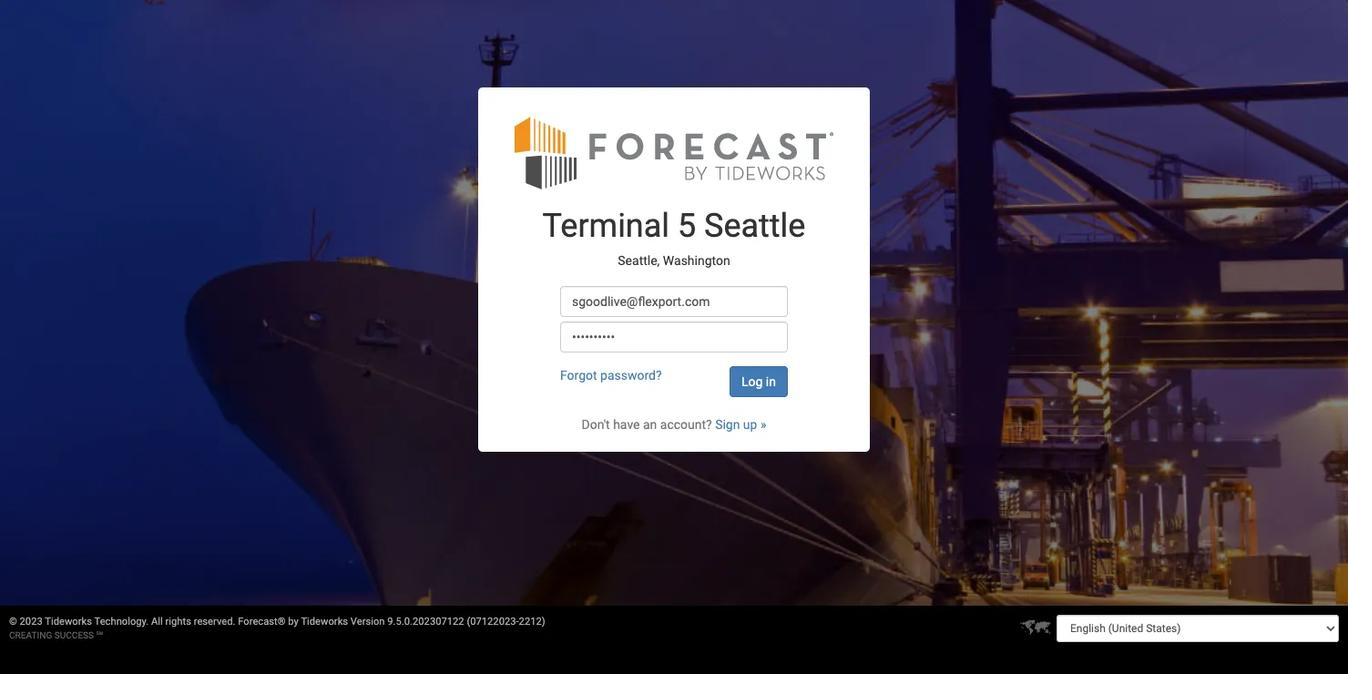 Task type: locate. For each thing, give the bounding box(es) containing it.
2 tideworks from the left
[[301, 616, 348, 628]]

version
[[351, 616, 385, 628]]

tideworks
[[45, 616, 92, 628], [301, 616, 348, 628]]

have
[[613, 417, 640, 432]]

©
[[9, 616, 17, 628]]

account?
[[660, 417, 712, 432]]

Email or username text field
[[560, 286, 788, 317]]

forecast® by tideworks image
[[515, 115, 833, 190]]

Password password field
[[560, 322, 788, 352]]

(07122023-
[[467, 616, 519, 628]]

tideworks right by on the bottom left of page
[[301, 616, 348, 628]]

seattle,
[[618, 253, 660, 267]]

an
[[643, 417, 657, 432]]

0 horizontal spatial tideworks
[[45, 616, 92, 628]]

reserved.
[[194, 616, 235, 628]]

forgot password? log in
[[560, 368, 776, 389]]

forecast®
[[238, 616, 286, 628]]

success
[[54, 630, 94, 640]]

℠
[[96, 630, 103, 640]]

password?
[[600, 368, 662, 383]]

creating
[[9, 630, 52, 640]]

1 horizontal spatial tideworks
[[301, 616, 348, 628]]

by
[[288, 616, 299, 628]]

tideworks up success
[[45, 616, 92, 628]]



Task type: describe. For each thing, give the bounding box(es) containing it.
5
[[678, 207, 696, 245]]

2212)
[[519, 616, 545, 628]]

technology.
[[94, 616, 149, 628]]

forgot password? link
[[560, 368, 662, 383]]

terminal
[[542, 207, 670, 245]]

log in button
[[730, 366, 788, 397]]

9.5.0.202307122
[[387, 616, 464, 628]]

forgot
[[560, 368, 597, 383]]

don't have an account? sign up »
[[582, 417, 766, 432]]

terminal 5 seattle seattle, washington
[[542, 207, 806, 267]]

all
[[151, 616, 163, 628]]

sign
[[715, 417, 740, 432]]

© 2023 tideworks technology. all rights reserved. forecast® by tideworks version 9.5.0.202307122 (07122023-2212) creating success ℠
[[9, 616, 545, 640]]

»
[[760, 417, 766, 432]]

rights
[[165, 616, 191, 628]]

up
[[743, 417, 757, 432]]

log
[[741, 374, 763, 389]]

sign up » link
[[715, 417, 766, 432]]

in
[[766, 374, 776, 389]]

don't
[[582, 417, 610, 432]]

washington
[[663, 253, 730, 267]]

2023
[[20, 616, 43, 628]]

seattle
[[704, 207, 806, 245]]

1 tideworks from the left
[[45, 616, 92, 628]]



